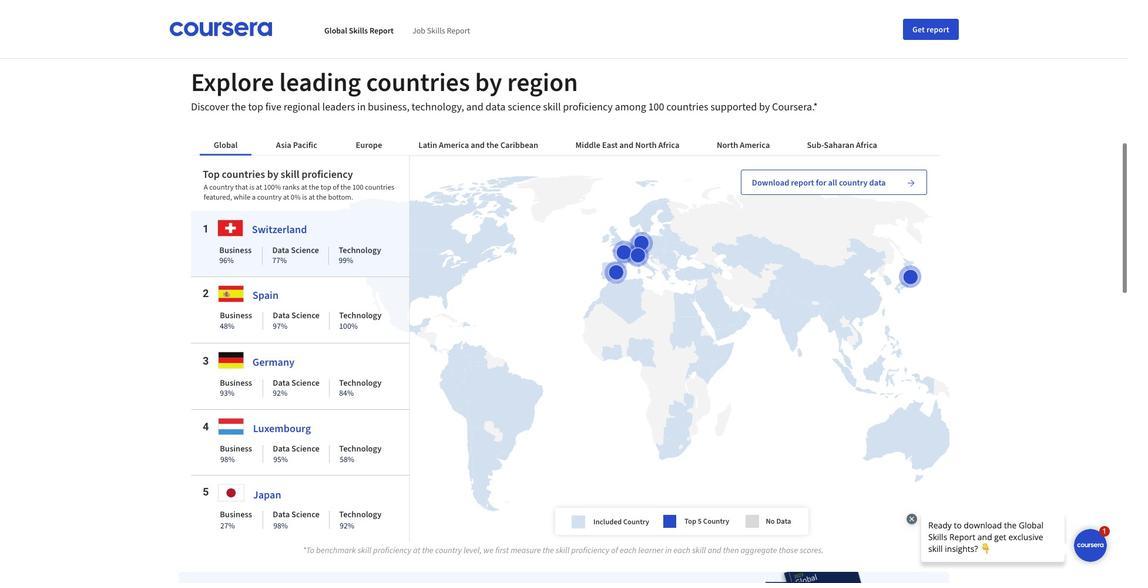 Task type: locate. For each thing, give the bounding box(es) containing it.
global
[[324, 25, 347, 35]]

report left job
[[370, 25, 394, 35]]

report right job
[[447, 25, 470, 35]]

1 horizontal spatial report
[[447, 25, 470, 35]]

job skills report link
[[413, 25, 470, 35]]

skills for global
[[349, 25, 368, 35]]

1 report from the left
[[370, 25, 394, 35]]

skills right global
[[349, 25, 368, 35]]

job
[[413, 25, 426, 35]]

report
[[370, 25, 394, 35], [447, 25, 470, 35]]

0 horizontal spatial skills
[[349, 25, 368, 35]]

job skills report
[[413, 25, 470, 35]]

skills right job
[[427, 25, 445, 35]]

skills
[[349, 25, 368, 35], [427, 25, 445, 35]]

1 horizontal spatial skills
[[427, 25, 445, 35]]

1 skills from the left
[[349, 25, 368, 35]]

get report
[[913, 24, 950, 34]]

get report button
[[903, 19, 959, 40]]

global skills report link
[[324, 25, 394, 35]]

2 skills from the left
[[427, 25, 445, 35]]

2 report from the left
[[447, 25, 470, 35]]

0 horizontal spatial report
[[370, 25, 394, 35]]



Task type: vqa. For each thing, say whether or not it's contained in the screenshot.
"Global Skills Report" LINK
yes



Task type: describe. For each thing, give the bounding box(es) containing it.
report for global skills report
[[370, 25, 394, 35]]

global skills report
[[324, 25, 394, 35]]

get
[[913, 24, 925, 34]]

report for job skills report
[[447, 25, 470, 35]]

coursera logo image
[[169, 22, 273, 36]]

report
[[927, 24, 950, 34]]

skills for job
[[427, 25, 445, 35]]



